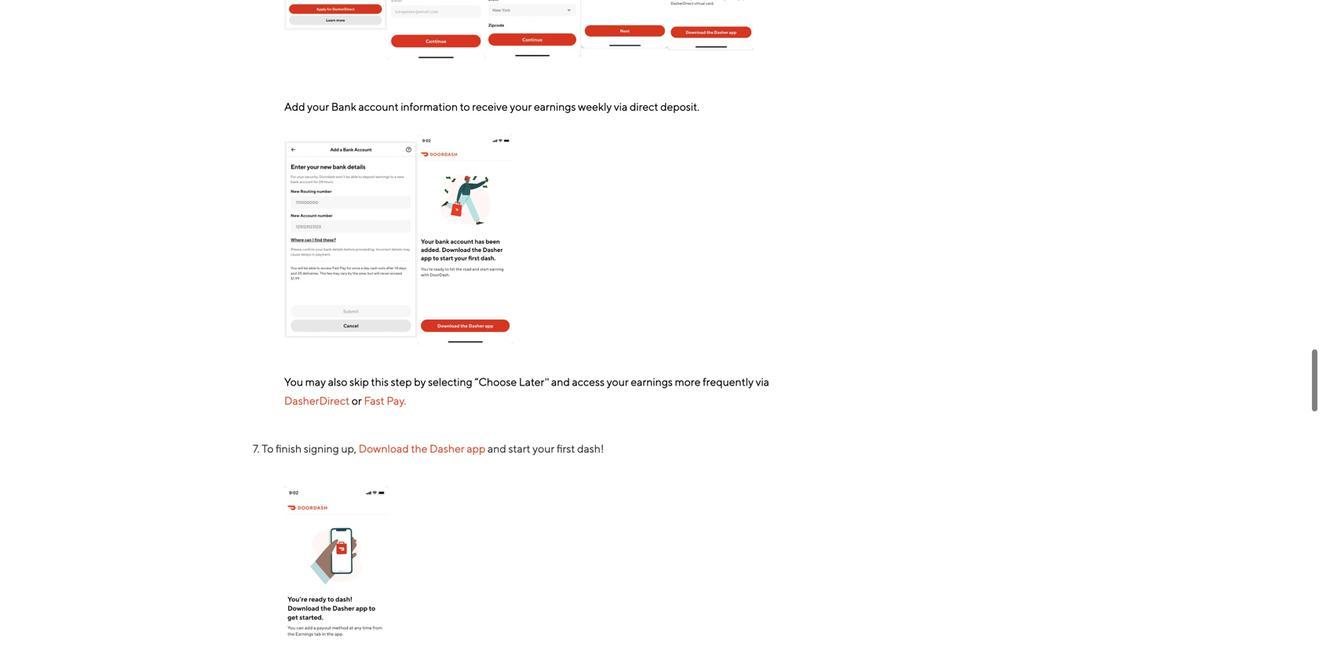 Task type: locate. For each thing, give the bounding box(es) containing it.
step
[[391, 375, 412, 388]]

0 horizontal spatial via
[[614, 100, 628, 113]]

"choose
[[475, 375, 517, 388]]

0 horizontal spatial earnings
[[534, 100, 576, 113]]

download
[[359, 442, 409, 455]]

frequently
[[703, 375, 754, 388]]

this
[[371, 375, 389, 388]]

your right access
[[607, 375, 629, 388]]

via
[[614, 100, 628, 113], [756, 375, 770, 388]]

to
[[460, 100, 470, 113]]

add your bank account information to receive your earnings weekly via direct deposit.
[[284, 100, 700, 113]]

and right 'later'''
[[552, 375, 570, 388]]

0 horizontal spatial and
[[488, 442, 507, 455]]

1 horizontal spatial via
[[756, 375, 770, 388]]

also
[[328, 375, 348, 388]]

and
[[552, 375, 570, 388], [488, 442, 507, 455]]

your
[[307, 100, 329, 113], [510, 100, 532, 113], [607, 375, 629, 388], [533, 442, 555, 455]]

via right the frequently on the right bottom of page
[[756, 375, 770, 388]]

1 vertical spatial earnings
[[631, 375, 673, 388]]

1 vertical spatial and
[[488, 442, 507, 455]]

start
[[509, 442, 531, 455]]

via left direct
[[614, 100, 628, 113]]

or
[[352, 394, 362, 407]]

your inside you may also skip this step by selecting "choose later'' and access your earnings more frequently via dasherdirect or fast pay.
[[607, 375, 629, 388]]

earnings left more
[[631, 375, 673, 388]]

1 horizontal spatial and
[[552, 375, 570, 388]]

you may also skip this step by selecting "choose later'' and access your earnings more frequently via dasherdirect or fast pay.
[[284, 375, 772, 407]]

account
[[359, 100, 399, 113]]

more
[[675, 375, 701, 388]]

0 vertical spatial and
[[552, 375, 570, 388]]

receive
[[472, 100, 508, 113]]

skip
[[350, 375, 369, 388]]

and right "app"
[[488, 442, 507, 455]]

earnings
[[534, 100, 576, 113], [631, 375, 673, 388]]

7. to
[[253, 442, 274, 455]]

may
[[305, 375, 326, 388]]

dasherdirect
[[284, 394, 350, 407]]

1 vertical spatial via
[[756, 375, 770, 388]]

direct
[[630, 100, 659, 113]]

earnings left the weekly
[[534, 100, 576, 113]]

earnings inside you may also skip this step by selecting "choose later'' and access your earnings more frequently via dasherdirect or fast pay.
[[631, 375, 673, 388]]

deposit.
[[661, 100, 700, 113]]

1 horizontal spatial earnings
[[631, 375, 673, 388]]

the
[[411, 442, 428, 455]]

signing
[[304, 442, 339, 455]]

pay.
[[387, 394, 406, 407]]

later''
[[519, 375, 549, 388]]



Task type: vqa. For each thing, say whether or not it's contained in the screenshot.
BLOG
no



Task type: describe. For each thing, give the bounding box(es) containing it.
your right receive
[[510, 100, 532, 113]]

bank
[[331, 100, 357, 113]]

app
[[467, 442, 486, 455]]

weekly
[[578, 100, 612, 113]]

0 vertical spatial via
[[614, 100, 628, 113]]

0 vertical spatial earnings
[[534, 100, 576, 113]]

your left first
[[533, 442, 555, 455]]

7. to finish signing up, download the dasher app and start your first dash!
[[253, 442, 604, 455]]

and inside you may also skip this step by selecting "choose later'' and access your earnings more frequently via dasherdirect or fast pay.
[[552, 375, 570, 388]]

up,
[[341, 442, 357, 455]]

your right "add"
[[307, 100, 329, 113]]

information
[[401, 100, 458, 113]]

dasher
[[430, 442, 465, 455]]

dasherdirect link
[[284, 394, 350, 407]]

finish
[[276, 442, 302, 455]]

fast pay. link
[[364, 394, 406, 407]]

you
[[284, 375, 303, 388]]

first
[[557, 442, 575, 455]]

access
[[572, 375, 605, 388]]

by
[[414, 375, 426, 388]]

via inside you may also skip this step by selecting "choose later'' and access your earnings more frequently via dasherdirect or fast pay.
[[756, 375, 770, 388]]

fast
[[364, 394, 385, 407]]

dash!
[[577, 442, 604, 455]]

download the dasher app link
[[359, 442, 486, 455]]

selecting
[[428, 375, 473, 388]]

add
[[284, 100, 305, 113]]



